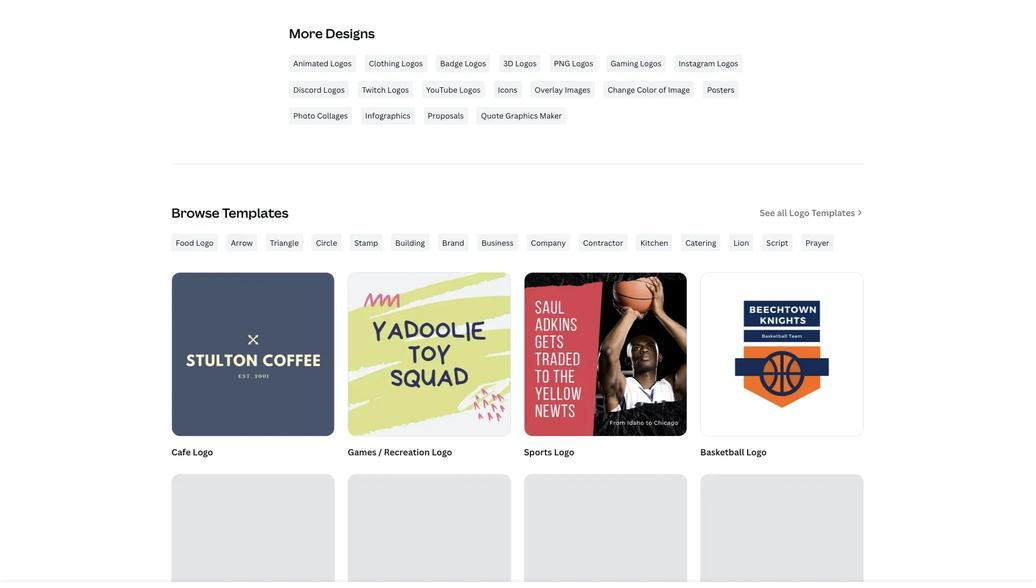 Task type: describe. For each thing, give the bounding box(es) containing it.
all
[[777, 207, 787, 218]]

circle link
[[312, 234, 341, 251]]

quote graphics maker link
[[477, 107, 566, 124]]

designs
[[326, 24, 375, 42]]

circle
[[316, 237, 337, 248]]

logo for basketball logo
[[746, 446, 767, 458]]

logo inside "link"
[[789, 207, 810, 218]]

building link
[[391, 234, 429, 251]]

clothing logos
[[369, 58, 423, 69]]

/
[[378, 446, 382, 458]]

logos for gaming logos
[[640, 58, 661, 69]]

food
[[176, 237, 194, 248]]

arrow link
[[227, 234, 257, 251]]

catering
[[685, 237, 716, 248]]

lion
[[734, 237, 749, 248]]

kitchen link
[[636, 234, 673, 251]]

logos for badge logos
[[465, 58, 486, 69]]

gaming
[[611, 58, 638, 69]]

change color of image link
[[603, 81, 694, 98]]

discord logos
[[293, 84, 345, 95]]

triangle
[[270, 237, 299, 248]]

instagram
[[679, 58, 715, 69]]

templates inside "link"
[[812, 207, 855, 218]]

quote graphics maker
[[481, 110, 562, 121]]

brand link
[[438, 234, 469, 251]]

maker
[[540, 110, 562, 121]]

proposals
[[428, 110, 464, 121]]

building
[[395, 237, 425, 248]]

proposals link
[[423, 107, 468, 124]]

see all logo templates
[[760, 207, 855, 218]]

color
[[637, 84, 657, 95]]

overlay
[[535, 84, 563, 95]]

3d
[[503, 58, 513, 69]]

stamp
[[354, 237, 378, 248]]

0 horizontal spatial templates
[[222, 204, 288, 221]]

overlay images link
[[530, 81, 595, 98]]

logo for cafe logo
[[193, 446, 213, 458]]

logos for clothing logos
[[401, 58, 423, 69]]

youtube logos
[[426, 84, 481, 95]]

png logos link
[[550, 55, 598, 72]]

basketball logo
[[700, 446, 767, 458]]

see
[[760, 207, 775, 218]]

twitch logos
[[362, 84, 409, 95]]

games / recreation logo link
[[348, 272, 511, 461]]

png
[[554, 58, 570, 69]]

logos for animated logos
[[330, 58, 352, 69]]

script
[[766, 237, 788, 248]]

twitch
[[362, 84, 386, 95]]

photo collages
[[293, 110, 348, 121]]

change
[[608, 84, 635, 95]]

photo
[[293, 110, 315, 121]]

arrow
[[231, 237, 253, 248]]

sports logo link
[[524, 272, 687, 461]]

more designs
[[289, 24, 375, 42]]

twitch logos link
[[358, 81, 413, 98]]

youtube
[[426, 84, 457, 95]]

badge logos link
[[436, 55, 490, 72]]

cafe logo image
[[172, 273, 334, 436]]

cafe
[[171, 446, 191, 458]]

logo for food logo
[[196, 237, 214, 248]]

sports logo
[[524, 446, 574, 458]]

animated logos
[[293, 58, 352, 69]]

icons
[[498, 84, 517, 95]]

of
[[659, 84, 666, 95]]

images
[[565, 84, 590, 95]]

logos for instagram logos
[[717, 58, 738, 69]]

business
[[482, 237, 514, 248]]

gaming logos link
[[606, 55, 666, 72]]

change color of image
[[608, 84, 690, 95]]

cafe logo
[[171, 446, 213, 458]]

animated logos link
[[289, 55, 356, 72]]

script link
[[762, 234, 793, 251]]

games / recreation logo
[[348, 446, 452, 458]]



Task type: vqa. For each thing, say whether or not it's contained in the screenshot.
Image
yes



Task type: locate. For each thing, give the bounding box(es) containing it.
posters link
[[703, 81, 739, 98]]

logos inside discord logos link
[[323, 84, 345, 95]]

logo right food
[[196, 237, 214, 248]]

games / recreation logo image
[[348, 273, 511, 436]]

infographics link
[[361, 107, 415, 124]]

logo
[[789, 207, 810, 218], [196, 237, 214, 248], [193, 446, 213, 458], [432, 446, 452, 458], [554, 446, 574, 458], [746, 446, 767, 458]]

logos up collages
[[323, 84, 345, 95]]

logos up change color of image
[[640, 58, 661, 69]]

kitchen
[[641, 237, 668, 248]]

logo right basketball
[[746, 446, 767, 458]]

logos inside animated logos link
[[330, 58, 352, 69]]

logos inside clothing logos link
[[401, 58, 423, 69]]

food logo
[[176, 237, 214, 248]]

photo collages link
[[289, 107, 352, 124]]

logos for png logos
[[572, 58, 593, 69]]

1 horizontal spatial templates
[[812, 207, 855, 218]]

logos right clothing
[[401, 58, 423, 69]]

instagram logos
[[679, 58, 738, 69]]

logos down the badge logos link
[[459, 84, 481, 95]]

brand
[[442, 237, 464, 248]]

infographics
[[365, 110, 410, 121]]

quote
[[481, 110, 504, 121]]

logos
[[330, 58, 352, 69], [401, 58, 423, 69], [465, 58, 486, 69], [515, 58, 537, 69], [572, 58, 593, 69], [640, 58, 661, 69], [717, 58, 738, 69], [323, 84, 345, 95], [388, 84, 409, 95], [459, 84, 481, 95]]

logos inside the badge logos link
[[465, 58, 486, 69]]

contractor
[[583, 237, 623, 248]]

logos inside "youtube logos" link
[[459, 84, 481, 95]]

instagram logos link
[[674, 55, 743, 72]]

discord logos link
[[289, 81, 349, 98]]

youtube logos link
[[422, 81, 485, 98]]

logo inside 'link'
[[193, 446, 213, 458]]

recreation
[[384, 446, 430, 458]]

prayer
[[806, 237, 829, 248]]

logos right the twitch
[[388, 84, 409, 95]]

logos for youtube logos
[[459, 84, 481, 95]]

logos inside twitch logos link
[[388, 84, 409, 95]]

templates up prayer
[[812, 207, 855, 218]]

logo right sports
[[554, 446, 574, 458]]

business link
[[477, 234, 518, 251]]

logo right cafe
[[193, 446, 213, 458]]

logos inside instagram logos link
[[717, 58, 738, 69]]

triangle link
[[266, 234, 303, 251]]

posters
[[707, 84, 735, 95]]

badge logos
[[440, 58, 486, 69]]

more
[[289, 24, 323, 42]]

clothing
[[369, 58, 400, 69]]

contractor link
[[579, 234, 628, 251]]

company link
[[527, 234, 570, 251]]

browse templates
[[171, 204, 288, 221]]

clothing logos link
[[365, 55, 427, 72]]

company
[[531, 237, 566, 248]]

png logos
[[554, 58, 593, 69]]

image
[[668, 84, 690, 95]]

sports logo image
[[525, 273, 687, 436]]

food logo link
[[171, 234, 218, 251]]

overlay images
[[535, 84, 590, 95]]

graphics
[[505, 110, 538, 121]]

logos for twitch logos
[[388, 84, 409, 95]]

badge
[[440, 58, 463, 69]]

templates
[[222, 204, 288, 221], [812, 207, 855, 218]]

logo for sports logo
[[554, 446, 574, 458]]

see all logo templates link
[[760, 206, 864, 220]]

templates up "arrow"
[[222, 204, 288, 221]]

discord
[[293, 84, 322, 95]]

collages
[[317, 110, 348, 121]]

catering link
[[681, 234, 721, 251]]

logo right recreation
[[432, 446, 452, 458]]

sports
[[524, 446, 552, 458]]

lion link
[[729, 234, 753, 251]]

browse
[[171, 204, 220, 221]]

logos inside gaming logos link
[[640, 58, 661, 69]]

logos right badge
[[465, 58, 486, 69]]

icons link
[[494, 81, 522, 98]]

basketball logo link
[[700, 272, 864, 461]]

animated
[[293, 58, 328, 69]]

logos right 3d
[[515, 58, 537, 69]]

logos up posters
[[717, 58, 738, 69]]

gaming logos
[[611, 58, 661, 69]]

logos right png
[[572, 58, 593, 69]]

logos right the animated
[[330, 58, 352, 69]]

prayer link
[[801, 234, 834, 251]]

3d logos
[[503, 58, 537, 69]]

logos for discord logos
[[323, 84, 345, 95]]

cafe logo link
[[171, 272, 335, 461]]

logos inside png logos link
[[572, 58, 593, 69]]

basketball logo image
[[701, 273, 863, 436]]

3d logos link
[[499, 55, 541, 72]]

logos inside 3d logos link
[[515, 58, 537, 69]]

stamp link
[[350, 234, 382, 251]]

basketball
[[700, 446, 744, 458]]

logos for 3d logos
[[515, 58, 537, 69]]

logo right all
[[789, 207, 810, 218]]



